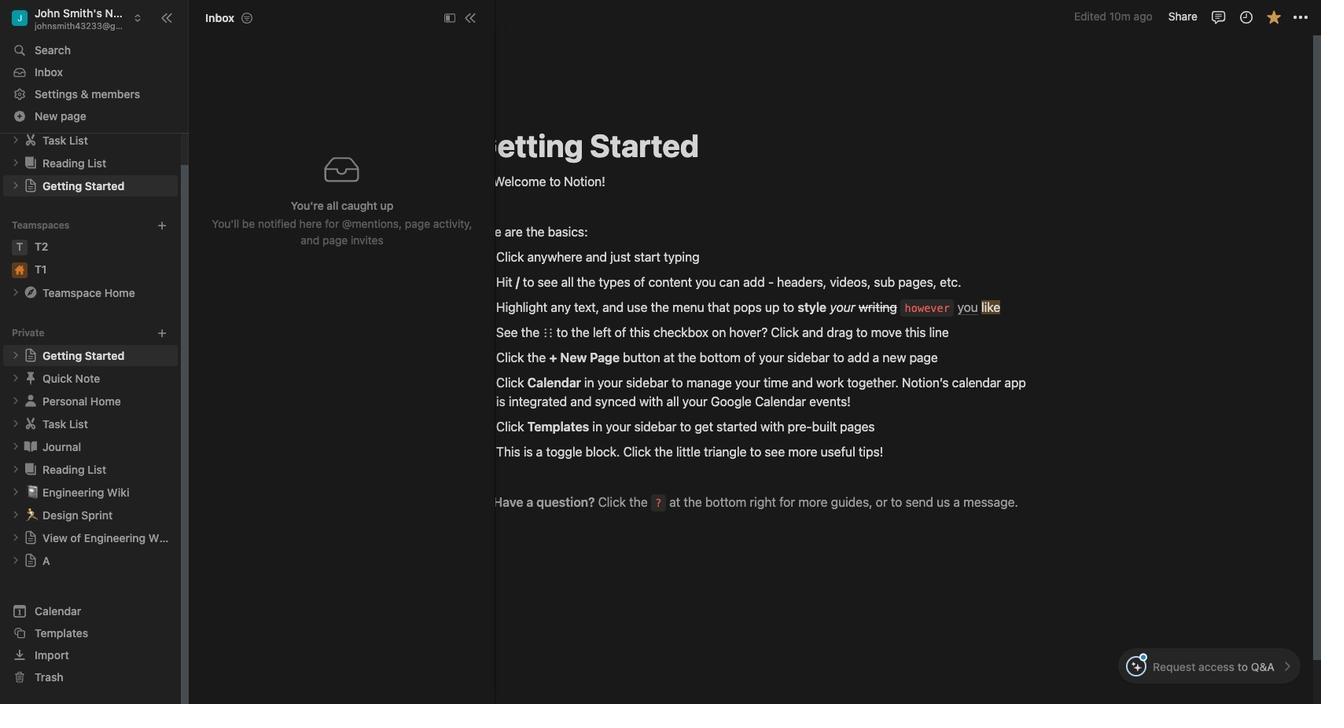 Task type: vqa. For each thing, say whether or not it's contained in the screenshot.
'Add a page' icon
yes



Task type: locate. For each thing, give the bounding box(es) containing it.
6 open image from the top
[[11, 511, 20, 520]]

open image
[[11, 181, 20, 191], [11, 288, 20, 298], [11, 397, 20, 406], [11, 420, 20, 429], [11, 442, 20, 452], [11, 465, 20, 475]]

comments image
[[1211, 9, 1227, 25]]

open image
[[11, 136, 20, 145], [11, 158, 20, 168], [11, 351, 20, 361], [11, 374, 20, 383], [11, 488, 20, 498], [11, 511, 20, 520], [11, 534, 20, 543], [11, 557, 20, 566]]

6 open image from the top
[[11, 465, 20, 475]]

3 open image from the top
[[11, 351, 20, 361]]

new teamspace image
[[157, 220, 168, 231]]

change page icon image
[[23, 132, 39, 148], [23, 155, 39, 171], [24, 179, 38, 193], [23, 285, 39, 301], [24, 349, 38, 363], [23, 371, 39, 387], [23, 394, 39, 409], [23, 416, 39, 432], [23, 439, 39, 455], [23, 462, 39, 478], [24, 531, 38, 545], [24, 554, 38, 568]]

favorited image
[[1266, 9, 1282, 25]]



Task type: describe. For each thing, give the bounding box(es) containing it.
turn on panel mode image
[[444, 12, 456, 23]]

7 open image from the top
[[11, 534, 20, 543]]

5 open image from the top
[[11, 442, 20, 452]]

🏃 image
[[25, 506, 39, 524]]

5 open image from the top
[[11, 488, 20, 498]]

3 open image from the top
[[11, 397, 20, 406]]

t image
[[12, 240, 28, 256]]

2 open image from the top
[[11, 158, 20, 168]]

4 open image from the top
[[11, 420, 20, 429]]

close sidebar image
[[160, 11, 173, 24]]

add a page image
[[157, 328, 168, 339]]

4 open image from the top
[[11, 374, 20, 383]]

filter notifications image
[[241, 11, 253, 24]]

1 open image from the top
[[11, 181, 20, 191]]

updates image
[[1239, 9, 1254, 25]]

📓 image
[[25, 483, 39, 501]]

2 open image from the top
[[11, 288, 20, 298]]

8 open image from the top
[[11, 557, 20, 566]]

1 open image from the top
[[11, 136, 20, 145]]

close inbox image
[[464, 11, 477, 24]]



